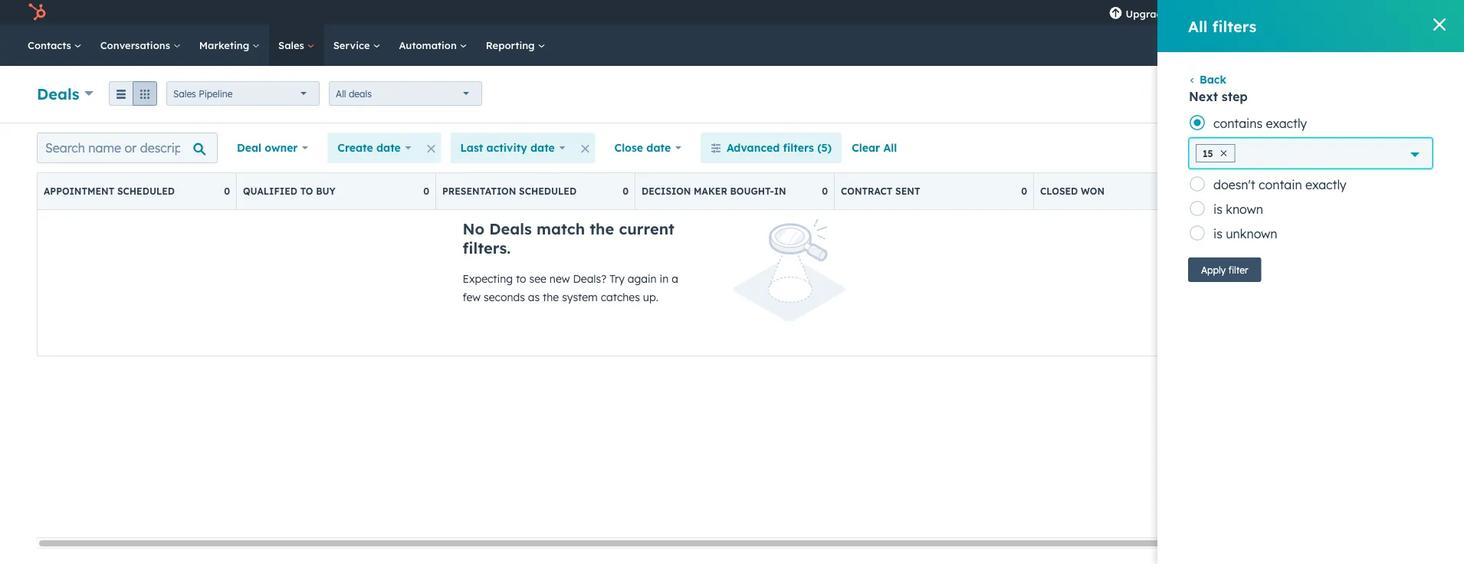 Task type: locate. For each thing, give the bounding box(es) containing it.
close image
[[1434, 18, 1446, 31], [1221, 150, 1227, 156]]

vhs can fix it!
[[1356, 6, 1422, 18]]

contains exactly
[[1214, 116, 1308, 131]]

advanced
[[727, 141, 780, 155]]

1 horizontal spatial sales
[[278, 39, 307, 51]]

the right match
[[590, 219, 615, 239]]

deals inside popup button
[[37, 84, 79, 103]]

0 left decision
[[623, 186, 629, 197]]

1 horizontal spatial all
[[884, 141, 897, 155]]

marketplaces button
[[1214, 0, 1246, 25]]

is for is unknown
[[1214, 226, 1223, 242]]

service link
[[324, 25, 390, 66]]

the right "as" in the bottom of the page
[[543, 291, 559, 304]]

deal
[[237, 141, 262, 155]]

2 scheduled from the left
[[519, 186, 577, 197]]

deals inside no deals match the current filters.
[[490, 219, 532, 239]]

0 horizontal spatial to
[[300, 186, 313, 197]]

closed for closed won
[[1041, 186, 1078, 197]]

close image up search button
[[1434, 18, 1446, 31]]

1 horizontal spatial closed
[[1240, 186, 1278, 197]]

0 left 'closed won'
[[1022, 186, 1028, 197]]

filters for advanced
[[783, 141, 814, 155]]

0 horizontal spatial sales
[[173, 88, 196, 99]]

the inside expecting to see new deals? try again in a few seconds as the system catches up.
[[543, 291, 559, 304]]

buy
[[316, 186, 336, 197]]

clear all button
[[842, 133, 907, 163]]

board actions button
[[1190, 133, 1311, 163]]

0 horizontal spatial date
[[377, 141, 401, 155]]

0 left qualified
[[224, 186, 230, 197]]

expecting
[[463, 272, 513, 286]]

date inside close date popup button
[[647, 141, 671, 155]]

scheduled for presentation scheduled
[[519, 186, 577, 197]]

settings link
[[1278, 4, 1297, 20]]

conversations link
[[91, 25, 190, 66]]

date right close
[[647, 141, 671, 155]]

2 date from the left
[[531, 141, 555, 155]]

4 0 from the left
[[822, 186, 828, 197]]

all filters
[[1189, 16, 1257, 36]]

sales inside popup button
[[173, 88, 196, 99]]

hubspot image
[[28, 3, 46, 21]]

catches
[[601, 291, 640, 304]]

Search name or description search field
[[37, 133, 218, 163]]

is down is known
[[1214, 226, 1223, 242]]

exactly right lost at the right top
[[1306, 177, 1347, 192]]

2 0 from the left
[[423, 186, 429, 197]]

0 horizontal spatial closed
[[1041, 186, 1078, 197]]

appointment
[[44, 186, 114, 197]]

0 vertical spatial is
[[1214, 202, 1223, 217]]

1 0 from the left
[[224, 186, 230, 197]]

0 vertical spatial sales
[[278, 39, 307, 51]]

owner
[[265, 141, 298, 155]]

maker
[[694, 186, 728, 197]]

close
[[615, 141, 643, 155]]

to for expecting
[[516, 272, 527, 286]]

sales link
[[269, 25, 324, 66]]

search image
[[1433, 40, 1443, 51]]

1 horizontal spatial to
[[516, 272, 527, 286]]

scheduled down search name or description search box
[[117, 186, 175, 197]]

1 vertical spatial is
[[1214, 226, 1223, 242]]

sales left service
[[278, 39, 307, 51]]

filters inside "button"
[[783, 141, 814, 155]]

view
[[1384, 141, 1409, 155]]

advanced filters (5)
[[727, 141, 832, 155]]

0 vertical spatial filters
[[1213, 16, 1257, 36]]

create
[[338, 141, 373, 155]]

all left marketplaces image
[[1189, 16, 1208, 36]]

0
[[224, 186, 230, 197], [423, 186, 429, 197], [623, 186, 629, 197], [822, 186, 828, 197], [1022, 186, 1028, 197], [1221, 186, 1227, 197]]

1 horizontal spatial the
[[590, 219, 615, 239]]

is
[[1214, 202, 1223, 217], [1214, 226, 1223, 242]]

1 is from the top
[[1214, 202, 1223, 217]]

0 horizontal spatial close image
[[1221, 150, 1227, 156]]

1 horizontal spatial filters
[[1213, 16, 1257, 36]]

0 for qualified to buy
[[423, 186, 429, 197]]

qualified to buy
[[243, 186, 336, 197]]

to left see
[[516, 272, 527, 286]]

last activity date
[[461, 141, 555, 155]]

0 for presentation scheduled
[[623, 186, 629, 197]]

1 vertical spatial to
[[516, 272, 527, 286]]

0 vertical spatial deals
[[37, 84, 79, 103]]

all inside popup button
[[336, 88, 346, 99]]

deal owner
[[237, 141, 298, 155]]

1 date from the left
[[377, 141, 401, 155]]

it!
[[1413, 6, 1422, 18]]

3 0 from the left
[[623, 186, 629, 197]]

closed lost
[[1240, 186, 1305, 197]]

actions
[[1222, 89, 1254, 100]]

is left known at right top
[[1214, 202, 1223, 217]]

0 vertical spatial all
[[1189, 16, 1208, 36]]

a
[[672, 272, 679, 286]]

1 vertical spatial filters
[[783, 141, 814, 155]]

menu item
[[1180, 0, 1183, 25]]

in
[[660, 272, 669, 286]]

presentation
[[443, 186, 516, 197]]

0 vertical spatial to
[[300, 186, 313, 197]]

marketing
[[199, 39, 252, 51]]

2 is from the top
[[1214, 226, 1223, 242]]

0 vertical spatial close image
[[1434, 18, 1446, 31]]

save view
[[1355, 141, 1409, 155]]

0 horizontal spatial deals
[[37, 84, 79, 103]]

2 vertical spatial all
[[884, 141, 897, 155]]

0 horizontal spatial all
[[336, 88, 346, 99]]

closed up known at right top
[[1240, 186, 1278, 197]]

create date
[[338, 141, 401, 155]]

actions button
[[1209, 82, 1276, 107]]

group
[[109, 81, 157, 106]]

1 vertical spatial deals
[[490, 219, 532, 239]]

close date button
[[605, 133, 692, 163]]

date inside create date 'popup button'
[[377, 141, 401, 155]]

sales left pipeline
[[173, 88, 196, 99]]

date
[[377, 141, 401, 155], [531, 141, 555, 155], [647, 141, 671, 155]]

system
[[562, 291, 598, 304]]

actions
[[1244, 141, 1283, 155]]

last
[[461, 141, 483, 155]]

no
[[463, 219, 485, 239]]

1 vertical spatial exactly
[[1306, 177, 1347, 192]]

0 horizontal spatial the
[[543, 291, 559, 304]]

sales
[[278, 39, 307, 51], [173, 88, 196, 99]]

2 horizontal spatial all
[[1189, 16, 1208, 36]]

the
[[590, 219, 615, 239], [543, 291, 559, 304]]

0 left the presentation
[[423, 186, 429, 197]]

deals right no
[[490, 219, 532, 239]]

1 vertical spatial the
[[543, 291, 559, 304]]

filters
[[1213, 16, 1257, 36], [783, 141, 814, 155]]

settings image
[[1281, 7, 1295, 20]]

None field
[[1240, 138, 1251, 169]]

close image right 15
[[1221, 150, 1227, 156]]

to inside expecting to see new deals? try again in a few seconds as the system catches up.
[[516, 272, 527, 286]]

closed left won
[[1041, 186, 1078, 197]]

1 horizontal spatial scheduled
[[519, 186, 577, 197]]

vhs can fix it! button
[[1329, 0, 1445, 25]]

(5)
[[818, 141, 832, 155]]

1 horizontal spatial deals
[[490, 219, 532, 239]]

0 up is known
[[1221, 186, 1227, 197]]

menu
[[1099, 0, 1446, 25]]

automation link
[[390, 25, 477, 66]]

1 vertical spatial all
[[336, 88, 346, 99]]

0 vertical spatial the
[[590, 219, 615, 239]]

apply filter button
[[1189, 258, 1262, 282]]

3 date from the left
[[647, 141, 671, 155]]

all left deals
[[336, 88, 346, 99]]

activity
[[487, 141, 527, 155]]

vhs
[[1356, 6, 1376, 18]]

decision maker bought-in
[[642, 186, 787, 197]]

2 closed from the left
[[1240, 186, 1278, 197]]

conversations
[[100, 39, 173, 51]]

exactly up actions at the right top of page
[[1267, 116, 1308, 131]]

0 left contract on the right
[[822, 186, 828, 197]]

to left 'buy'
[[300, 186, 313, 197]]

last activity date button
[[451, 133, 576, 163]]

scheduled
[[117, 186, 175, 197], [519, 186, 577, 197]]

seconds
[[484, 291, 525, 304]]

1 scheduled from the left
[[117, 186, 175, 197]]

contract
[[841, 186, 893, 197]]

1 closed from the left
[[1041, 186, 1078, 197]]

few
[[463, 291, 481, 304]]

2 horizontal spatial date
[[647, 141, 671, 155]]

6 0 from the left
[[1221, 186, 1227, 197]]

contacts link
[[18, 25, 91, 66]]

1 horizontal spatial date
[[531, 141, 555, 155]]

clear all
[[852, 141, 897, 155]]

closed won
[[1041, 186, 1105, 197]]

deals down contacts link
[[37, 84, 79, 103]]

0 horizontal spatial filters
[[783, 141, 814, 155]]

all right clear
[[884, 141, 897, 155]]

all deals button
[[329, 81, 482, 106]]

date right the activity
[[531, 141, 555, 155]]

0 horizontal spatial scheduled
[[117, 186, 175, 197]]

5 0 from the left
[[1022, 186, 1028, 197]]

scheduled up match
[[519, 186, 577, 197]]

date right create
[[377, 141, 401, 155]]

date for close date
[[647, 141, 671, 155]]

1 vertical spatial sales
[[173, 88, 196, 99]]



Task type: describe. For each thing, give the bounding box(es) containing it.
terry turtle image
[[1339, 5, 1352, 19]]

deal owner button
[[227, 133, 318, 163]]

contacts
[[28, 39, 74, 51]]

current
[[619, 219, 675, 239]]

closed for closed lost
[[1240, 186, 1278, 197]]

hubspot link
[[18, 3, 58, 21]]

0 for contract sent
[[1022, 186, 1028, 197]]

qualified
[[243, 186, 298, 197]]

next
[[1189, 89, 1219, 104]]

filter
[[1229, 264, 1249, 276]]

up.
[[643, 291, 659, 304]]

filters.
[[463, 239, 511, 258]]

marketing link
[[190, 25, 269, 66]]

the inside no deals match the current filters.
[[590, 219, 615, 239]]

unknown
[[1226, 226, 1278, 242]]

pipeline
[[199, 88, 233, 99]]

can
[[1379, 6, 1396, 18]]

0 for appointment scheduled
[[224, 186, 230, 197]]

reporting link
[[477, 25, 555, 66]]

automation
[[399, 39, 460, 51]]

sent
[[896, 186, 921, 197]]

deals button
[[37, 82, 94, 105]]

upgrade image
[[1109, 7, 1123, 21]]

notifications button
[[1300, 0, 1326, 25]]

notifications image
[[1306, 7, 1320, 21]]

try
[[610, 272, 625, 286]]

see
[[530, 272, 547, 286]]

no deals match the current filters.
[[463, 219, 675, 258]]

1 vertical spatial close image
[[1221, 150, 1227, 156]]

15
[[1203, 148, 1214, 159]]

calling icon button
[[1185, 2, 1211, 22]]

doesn't contain exactly
[[1214, 177, 1347, 192]]

save
[[1355, 141, 1381, 155]]

advanced filters (5) button
[[701, 133, 842, 163]]

menu containing vhs can fix it!
[[1099, 0, 1446, 25]]

deals
[[349, 88, 372, 99]]

0 for decision maker bought-in
[[822, 186, 828, 197]]

close date
[[615, 141, 671, 155]]

calling icon image
[[1191, 6, 1204, 20]]

decision
[[642, 186, 691, 197]]

all for all deals
[[336, 88, 346, 99]]

as
[[528, 291, 540, 304]]

0 for closed won
[[1221, 186, 1227, 197]]

board actions
[[1209, 141, 1283, 155]]

0 vertical spatial exactly
[[1267, 116, 1308, 131]]

1 horizontal spatial close image
[[1434, 18, 1446, 31]]

clear
[[852, 141, 881, 155]]

back button
[[1189, 73, 1227, 86]]

in
[[774, 186, 787, 197]]

sales for sales pipeline
[[173, 88, 196, 99]]

apply filter
[[1202, 264, 1249, 276]]

back
[[1200, 73, 1227, 86]]

apply
[[1202, 264, 1226, 276]]

group inside deals banner
[[109, 81, 157, 106]]

help image
[[1255, 7, 1269, 21]]

all for all filters
[[1189, 16, 1208, 36]]

all inside button
[[884, 141, 897, 155]]

reporting
[[486, 39, 538, 51]]

won
[[1081, 186, 1105, 197]]

filters for all
[[1213, 16, 1257, 36]]

service
[[333, 39, 373, 51]]

known
[[1226, 202, 1264, 217]]

deals banner
[[37, 77, 1428, 107]]

all deals
[[336, 88, 372, 99]]

again
[[628, 272, 657, 286]]

new
[[550, 272, 570, 286]]

sales pipeline button
[[166, 81, 320, 106]]

is known
[[1214, 202, 1264, 217]]

next step
[[1189, 89, 1248, 104]]

doesn't
[[1214, 177, 1256, 192]]

save view button
[[1320, 133, 1428, 163]]

Search HubSpot search field
[[1249, 32, 1437, 58]]

bought-
[[730, 186, 774, 197]]

match
[[537, 219, 585, 239]]

contract sent
[[841, 186, 921, 197]]

search button
[[1425, 32, 1451, 58]]

contain
[[1259, 177, 1303, 192]]

appointment scheduled
[[44, 186, 175, 197]]

board
[[1209, 141, 1241, 155]]

date inside last activity date popup button
[[531, 141, 555, 155]]

deals?
[[573, 272, 607, 286]]

is for is known
[[1214, 202, 1223, 217]]

marketplaces image
[[1223, 7, 1237, 21]]

upgrade
[[1126, 7, 1169, 20]]

help button
[[1249, 0, 1275, 25]]

scheduled for appointment scheduled
[[117, 186, 175, 197]]

contains
[[1214, 116, 1263, 131]]

step
[[1222, 89, 1248, 104]]

date for create date
[[377, 141, 401, 155]]

fix
[[1399, 6, 1410, 18]]

to for qualified
[[300, 186, 313, 197]]

sales for sales
[[278, 39, 307, 51]]

sales pipeline
[[173, 88, 233, 99]]

create date button
[[328, 133, 421, 163]]

expecting to see new deals? try again in a few seconds as the system catches up.
[[463, 272, 679, 304]]



Task type: vqa. For each thing, say whether or not it's contained in the screenshot.
list box
no



